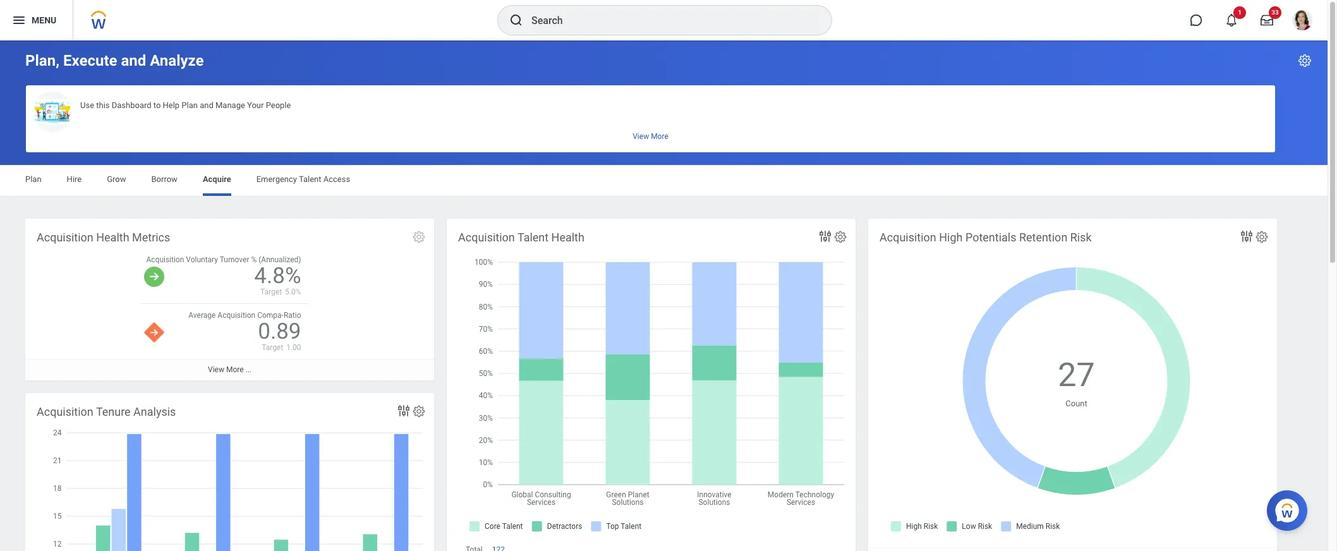 Task type: vqa. For each thing, say whether or not it's contained in the screenshot.
top Configure and view chart data image
yes



Task type: locate. For each thing, give the bounding box(es) containing it.
0 horizontal spatial health
[[96, 231, 129, 244]]

1 horizontal spatial plan
[[182, 100, 198, 110]]

acquisition for acquisition health metrics
[[37, 231, 93, 244]]

1 vertical spatial and
[[200, 100, 213, 110]]

use
[[80, 100, 94, 110]]

1 vertical spatial talent
[[518, 231, 549, 244]]

target left 5.0%
[[260, 288, 282, 297]]

tab list containing plan
[[13, 166, 1315, 196]]

and left "analyze"
[[121, 52, 146, 70]]

analyze
[[150, 52, 204, 70]]

neutral bad image
[[144, 322, 165, 343]]

1 horizontal spatial and
[[200, 100, 213, 110]]

health
[[96, 231, 129, 244], [551, 231, 585, 244]]

acquisition for acquisition tenure analysis
[[37, 405, 93, 418]]

acquisition tenure analysis element
[[25, 393, 434, 551]]

acquisition health metrics
[[37, 231, 170, 244]]

target inside 0.89 target 1.00
[[262, 343, 283, 352]]

1 horizontal spatial health
[[551, 231, 585, 244]]

acquisition tenure analysis
[[37, 405, 176, 418]]

27 main content
[[0, 40, 1328, 551]]

1
[[1238, 9, 1242, 16]]

plan inside button
[[182, 100, 198, 110]]

27
[[1058, 356, 1095, 394]]

plan
[[182, 100, 198, 110], [25, 174, 41, 184]]

average acquisition compa-ratio
[[189, 311, 301, 320]]

5.0%
[[285, 288, 301, 297]]

2 horizontal spatial configure and view chart data image
[[1239, 229, 1255, 244]]

configure and view chart data image inside acquisition talent health element
[[818, 229, 833, 244]]

configure acquisition tenure analysis image
[[412, 404, 426, 418]]

talent inside tab list
[[299, 174, 321, 184]]

0 horizontal spatial and
[[121, 52, 146, 70]]

0 horizontal spatial plan
[[25, 174, 41, 184]]

talent for emergency
[[299, 174, 321, 184]]

tenure
[[96, 405, 131, 418]]

plan, execute and analyze
[[25, 52, 204, 70]]

configure and view chart data image left the configure acquisition talent health icon
[[818, 229, 833, 244]]

0 vertical spatial talent
[[299, 174, 321, 184]]

target
[[260, 288, 282, 297], [262, 343, 283, 352]]

configure and view chart data image left configure acquisition tenure analysis image
[[396, 403, 411, 418]]

1 vertical spatial target
[[262, 343, 283, 352]]

acquire
[[203, 174, 231, 184]]

acquisition
[[37, 231, 93, 244], [458, 231, 515, 244], [880, 231, 936, 244], [146, 255, 184, 264], [218, 311, 255, 320], [37, 405, 93, 418]]

acquisition talent health element
[[447, 219, 856, 551]]

metrics
[[132, 231, 170, 244]]

high
[[939, 231, 963, 244]]

...
[[246, 366, 252, 374]]

0 vertical spatial plan
[[182, 100, 198, 110]]

configure and view chart data image
[[818, 229, 833, 244], [1239, 229, 1255, 244], [396, 403, 411, 418]]

talent
[[299, 174, 321, 184], [518, 231, 549, 244]]

27 button
[[1058, 353, 1097, 397]]

target left 1.00
[[262, 343, 283, 352]]

menu banner
[[0, 0, 1328, 40]]

inbox large image
[[1261, 14, 1273, 27]]

acquisition high potentials retention risk element
[[868, 219, 1277, 551]]

1 horizontal spatial configure and view chart data image
[[818, 229, 833, 244]]

view more ...
[[208, 366, 252, 374]]

target inside 4.8% target 5.0%
[[260, 288, 282, 297]]

view more ... link
[[25, 359, 434, 380]]

use this dashboard to help plan and manage your people
[[80, 100, 291, 110]]

this
[[96, 100, 110, 110]]

plan right help
[[182, 100, 198, 110]]

potentials
[[966, 231, 1017, 244]]

4.8%
[[254, 263, 301, 289]]

and
[[121, 52, 146, 70], [200, 100, 213, 110]]

configure and view chart data image for acquisition tenure analysis
[[396, 403, 411, 418]]

configure acquisition high potentials retention risk image
[[1255, 230, 1269, 244]]

compa-
[[257, 311, 284, 320]]

33
[[1272, 9, 1279, 16]]

0 vertical spatial target
[[260, 288, 282, 297]]

people
[[266, 100, 291, 110]]

1 horizontal spatial talent
[[518, 231, 549, 244]]

turnover
[[220, 255, 249, 264]]

acquisition for acquisition talent health
[[458, 231, 515, 244]]

and left 'manage'
[[200, 100, 213, 110]]

acquisition for acquisition voluntary turnover % (annualized)
[[146, 255, 184, 264]]

count
[[1066, 399, 1087, 408]]

0 horizontal spatial talent
[[299, 174, 321, 184]]

acquisition for acquisition high potentials retention risk
[[880, 231, 936, 244]]

help
[[163, 100, 180, 110]]

1 vertical spatial plan
[[25, 174, 41, 184]]

0 horizontal spatial configure and view chart data image
[[396, 403, 411, 418]]

1.00
[[286, 343, 301, 352]]

retention
[[1019, 231, 1068, 244]]

tab list
[[13, 166, 1315, 196]]

acquisition voluntary turnover % (annualized)
[[146, 255, 301, 264]]

average
[[189, 311, 216, 320]]

borrow
[[151, 174, 178, 184]]

configure and view chart data image inside acquisition high potentials retention risk element
[[1239, 229, 1255, 244]]

menu
[[32, 15, 56, 25]]

plan left hire
[[25, 174, 41, 184]]

analysis
[[133, 405, 176, 418]]

execute
[[63, 52, 117, 70]]

configure and view chart data image left configure acquisition high potentials retention risk icon
[[1239, 229, 1255, 244]]

acquisition talent health
[[458, 231, 585, 244]]



Task type: describe. For each thing, give the bounding box(es) containing it.
2 health from the left
[[551, 231, 585, 244]]

manage
[[215, 100, 245, 110]]

voluntary
[[186, 255, 218, 264]]

Search Workday  search field
[[532, 6, 806, 34]]

configure this page image
[[1297, 53, 1313, 68]]

configure and view chart data image for acquisition high potentials retention risk
[[1239, 229, 1255, 244]]

27 count
[[1058, 356, 1095, 408]]

%
[[251, 255, 257, 264]]

dashboard
[[112, 100, 151, 110]]

tab list inside the 27 main content
[[13, 166, 1315, 196]]

talent for acquisition
[[518, 231, 549, 244]]

use this dashboard to help plan and manage your people button
[[26, 85, 1275, 152]]

neutral good image
[[144, 267, 165, 287]]

0 vertical spatial and
[[121, 52, 146, 70]]

risk
[[1070, 231, 1092, 244]]

plan,
[[25, 52, 59, 70]]

target for 0.89
[[262, 343, 283, 352]]

0.89 target 1.00
[[258, 319, 301, 352]]

justify image
[[11, 13, 27, 28]]

configure acquisition talent health image
[[834, 230, 848, 244]]

target for 4.8%
[[260, 288, 282, 297]]

acquisition high potentials retention risk
[[880, 231, 1092, 244]]

view
[[208, 366, 224, 374]]

1 health from the left
[[96, 231, 129, 244]]

to
[[153, 100, 161, 110]]

emergency talent access
[[256, 174, 350, 184]]

access
[[323, 174, 350, 184]]

33 button
[[1253, 6, 1282, 34]]

configure acquisition health metrics image
[[412, 230, 426, 244]]

4.8% target 5.0%
[[254, 263, 301, 297]]

acquisition health metrics element
[[25, 219, 434, 380]]

configure and view chart data image for acquisition talent health
[[818, 229, 833, 244]]

(annualized)
[[259, 255, 301, 264]]

profile logan mcneil image
[[1292, 10, 1313, 33]]

and inside button
[[200, 100, 213, 110]]

grow
[[107, 174, 126, 184]]

search image
[[509, 13, 524, 28]]

ratio
[[284, 311, 301, 320]]

hire
[[67, 174, 82, 184]]

emergency
[[256, 174, 297, 184]]

0.89
[[258, 319, 301, 345]]

menu button
[[0, 0, 73, 40]]

your
[[247, 100, 264, 110]]

more
[[226, 366, 244, 374]]

notifications large image
[[1225, 14, 1238, 27]]

1 button
[[1218, 6, 1246, 34]]



